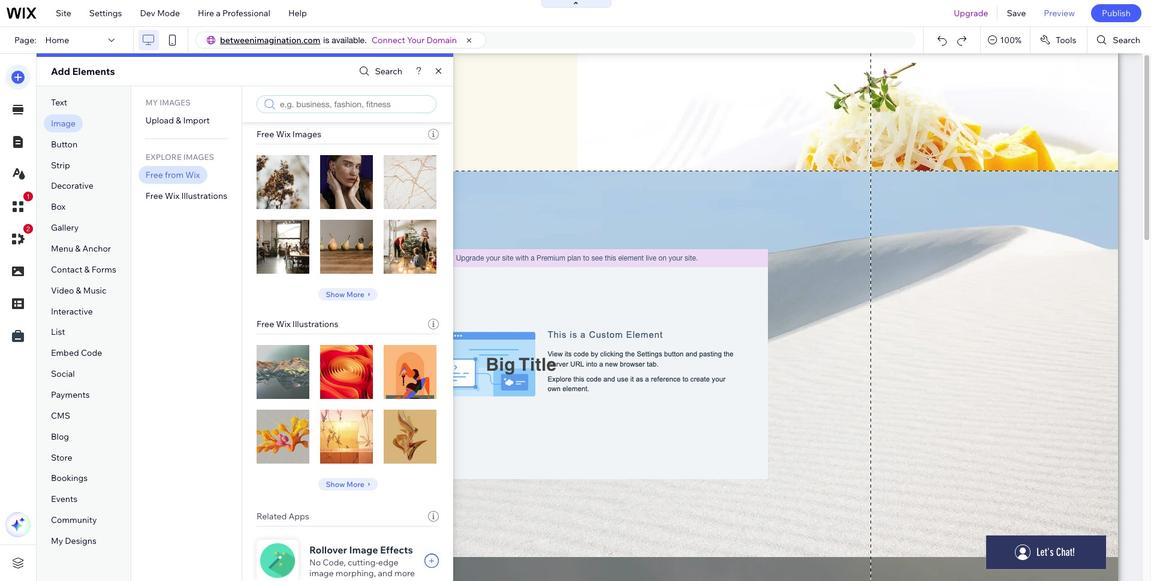Task type: describe. For each thing, give the bounding box(es) containing it.
is available. connect your domain
[[324, 35, 457, 46]]

& for video
[[76, 285, 81, 296]]

1 vertical spatial search button
[[357, 63, 403, 80]]

my for my designs
[[51, 536, 63, 547]]

show more button for free wix images
[[318, 289, 378, 301]]

rollover image effects no code, cutting-edge image morphing, and more
[[310, 545, 415, 580]]

from
[[165, 170, 184, 181]]

upgrade
[[955, 8, 989, 19]]

no
[[310, 558, 321, 569]]

hire
[[198, 8, 214, 19]]

connect
[[372, 35, 405, 46]]

box
[[51, 202, 66, 213]]

100% button
[[982, 27, 1031, 53]]

designs
[[65, 536, 97, 547]]

video
[[51, 285, 74, 296]]

code
[[81, 348, 102, 359]]

explore
[[146, 152, 182, 162]]

available.
[[332, 35, 367, 45]]

a
[[216, 8, 221, 19]]

images for explore images
[[183, 152, 214, 162]]

contact
[[51, 265, 82, 275]]

hire a professional
[[198, 8, 271, 19]]

preview button
[[1036, 0, 1085, 26]]

1 vertical spatial images
[[293, 129, 322, 140]]

gallery
[[51, 223, 79, 233]]

1 button
[[5, 192, 33, 220]]

show for illustrations
[[326, 480, 345, 489]]

help
[[289, 8, 307, 19]]

show more for free wix illustrations
[[326, 480, 365, 489]]

show more button for free wix illustrations
[[318, 479, 378, 491]]

explore images
[[146, 152, 214, 162]]

free from wix
[[146, 170, 200, 181]]

domain
[[427, 35, 457, 46]]

rollover
[[310, 545, 347, 557]]

related apps
[[257, 512, 309, 523]]

0 horizontal spatial image
[[51, 118, 76, 129]]

blog
[[51, 432, 69, 443]]

edge
[[378, 558, 399, 569]]

more for images
[[347, 290, 365, 299]]

payments
[[51, 390, 90, 401]]

embed code
[[51, 348, 102, 359]]

site
[[56, 8, 71, 19]]

add
[[51, 65, 70, 77]]

store
[[51, 453, 72, 464]]

forms
[[92, 265, 116, 275]]

menu & anchor
[[51, 244, 111, 254]]

1 vertical spatial free wix illustrations
[[257, 319, 339, 330]]

cutting-
[[348, 558, 378, 569]]

decorative
[[51, 181, 94, 192]]

publish button
[[1092, 4, 1142, 22]]

free wix images
[[257, 129, 322, 140]]

e.g. business, fashion, fitness field
[[279, 99, 433, 110]]

morphing,
[[336, 569, 376, 580]]

0 horizontal spatial free wix illustrations
[[146, 191, 227, 201]]

my designs
[[51, 536, 97, 547]]

0 horizontal spatial illustrations
[[181, 191, 227, 201]]

settings
[[89, 8, 122, 19]]

tools button
[[1031, 27, 1088, 53]]

mode
[[157, 8, 180, 19]]

professional
[[223, 8, 271, 19]]

video & music
[[51, 285, 107, 296]]

2
[[26, 226, 30, 233]]

show for images
[[326, 290, 345, 299]]



Task type: locate. For each thing, give the bounding box(es) containing it.
1 vertical spatial illustrations
[[293, 319, 339, 330]]

0 horizontal spatial search button
[[357, 63, 403, 80]]

image
[[51, 118, 76, 129], [350, 545, 378, 557]]

0 vertical spatial my
[[146, 98, 158, 107]]

effects
[[380, 545, 413, 557]]

0 vertical spatial illustrations
[[181, 191, 227, 201]]

1 horizontal spatial search button
[[1089, 27, 1152, 53]]

social
[[51, 369, 75, 380]]

wix
[[276, 129, 291, 140], [186, 170, 200, 181], [165, 191, 180, 201], [276, 319, 291, 330]]

& for contact
[[84, 265, 90, 275]]

2 show more button from the top
[[318, 479, 378, 491]]

image up cutting-
[[350, 545, 378, 557]]

elements
[[72, 65, 115, 77]]

anchor
[[83, 244, 111, 254]]

show
[[326, 290, 345, 299], [326, 480, 345, 489]]

images for my images
[[160, 98, 191, 107]]

dev mode
[[140, 8, 180, 19]]

0 vertical spatial search button
[[1089, 27, 1152, 53]]

my left the designs
[[51, 536, 63, 547]]

1 horizontal spatial free wix illustrations
[[257, 319, 339, 330]]

1 vertical spatial show
[[326, 480, 345, 489]]

free wix illustrations
[[146, 191, 227, 201], [257, 319, 339, 330]]

2 vertical spatial images
[[183, 152, 214, 162]]

home
[[45, 35, 69, 46]]

tools
[[1056, 35, 1077, 46]]

0 vertical spatial show
[[326, 290, 345, 299]]

show more for free wix images
[[326, 290, 365, 299]]

upload & import
[[146, 115, 210, 126]]

my up upload
[[146, 98, 158, 107]]

2 more from the top
[[347, 480, 365, 489]]

apps
[[289, 512, 309, 523]]

illustrations
[[181, 191, 227, 201], [293, 319, 339, 330]]

0 horizontal spatial search
[[375, 66, 403, 77]]

& left import
[[176, 115, 181, 126]]

is
[[324, 35, 330, 45]]

1 vertical spatial my
[[51, 536, 63, 547]]

publish
[[1103, 8, 1132, 19]]

save
[[1008, 8, 1027, 19]]

more for illustrations
[[347, 480, 365, 489]]

0 horizontal spatial my
[[51, 536, 63, 547]]

and
[[378, 569, 393, 580]]

100%
[[1001, 35, 1022, 46]]

0 vertical spatial images
[[160, 98, 191, 107]]

0 vertical spatial show more button
[[318, 289, 378, 301]]

preview
[[1045, 8, 1076, 19]]

& right the menu
[[75, 244, 81, 254]]

strip
[[51, 160, 70, 171]]

betweenimagination.com
[[220, 35, 321, 46]]

add elements
[[51, 65, 115, 77]]

&
[[176, 115, 181, 126], [75, 244, 81, 254], [84, 265, 90, 275], [76, 285, 81, 296]]

related
[[257, 512, 287, 523]]

2 show more from the top
[[326, 480, 365, 489]]

1 show more button from the top
[[318, 289, 378, 301]]

image up button
[[51, 118, 76, 129]]

more
[[395, 569, 415, 580]]

search down 'connect'
[[375, 66, 403, 77]]

image inside rollover image effects no code, cutting-edge image morphing, and more
[[350, 545, 378, 557]]

& right video
[[76, 285, 81, 296]]

text
[[51, 97, 67, 108]]

search
[[1114, 35, 1141, 46], [375, 66, 403, 77]]

code,
[[323, 558, 346, 569]]

1 horizontal spatial illustrations
[[293, 319, 339, 330]]

1 vertical spatial more
[[347, 480, 365, 489]]

1 show from the top
[[326, 290, 345, 299]]

show more
[[326, 290, 365, 299], [326, 480, 365, 489]]

0 vertical spatial search
[[1114, 35, 1141, 46]]

1 vertical spatial show more button
[[318, 479, 378, 491]]

show more button
[[318, 289, 378, 301], [318, 479, 378, 491]]

images
[[160, 98, 191, 107], [293, 129, 322, 140], [183, 152, 214, 162]]

contact & forms
[[51, 265, 116, 275]]

free
[[257, 129, 274, 140], [146, 170, 163, 181], [146, 191, 163, 201], [257, 319, 274, 330]]

more
[[347, 290, 365, 299], [347, 480, 365, 489]]

my
[[146, 98, 158, 107], [51, 536, 63, 547]]

community
[[51, 515, 97, 526]]

image
[[310, 569, 334, 580]]

1 vertical spatial search
[[375, 66, 403, 77]]

2 show from the top
[[326, 480, 345, 489]]

list
[[51, 327, 65, 338]]

import
[[183, 115, 210, 126]]

& for menu
[[75, 244, 81, 254]]

save button
[[999, 0, 1036, 26]]

my images
[[146, 98, 191, 107]]

search button down publish button
[[1089, 27, 1152, 53]]

menu
[[51, 244, 73, 254]]

cms
[[51, 411, 70, 422]]

music
[[83, 285, 107, 296]]

your
[[407, 35, 425, 46]]

0 vertical spatial show more
[[326, 290, 365, 299]]

images up from at the top of page
[[183, 152, 214, 162]]

dev
[[140, 8, 155, 19]]

1 show more from the top
[[326, 290, 365, 299]]

2 button
[[5, 224, 33, 252]]

1 horizontal spatial image
[[350, 545, 378, 557]]

& left forms
[[84, 265, 90, 275]]

events
[[51, 495, 78, 505]]

upload
[[146, 115, 174, 126]]

0 vertical spatial image
[[51, 118, 76, 129]]

images down the e.g. business, fashion, fitness field
[[293, 129, 322, 140]]

my for my images
[[146, 98, 158, 107]]

1 vertical spatial show more
[[326, 480, 365, 489]]

1 horizontal spatial search
[[1114, 35, 1141, 46]]

interactive
[[51, 306, 93, 317]]

search button down 'connect'
[[357, 63, 403, 80]]

1 horizontal spatial my
[[146, 98, 158, 107]]

search down 'publish'
[[1114, 35, 1141, 46]]

1 vertical spatial image
[[350, 545, 378, 557]]

images up upload & import
[[160, 98, 191, 107]]

0 vertical spatial free wix illustrations
[[146, 191, 227, 201]]

button
[[51, 139, 78, 150]]

bookings
[[51, 474, 88, 484]]

1 more from the top
[[347, 290, 365, 299]]

embed
[[51, 348, 79, 359]]

& for upload
[[176, 115, 181, 126]]

0 vertical spatial more
[[347, 290, 365, 299]]

1
[[26, 193, 30, 200]]



Task type: vqa. For each thing, say whether or not it's contained in the screenshot.
X:
no



